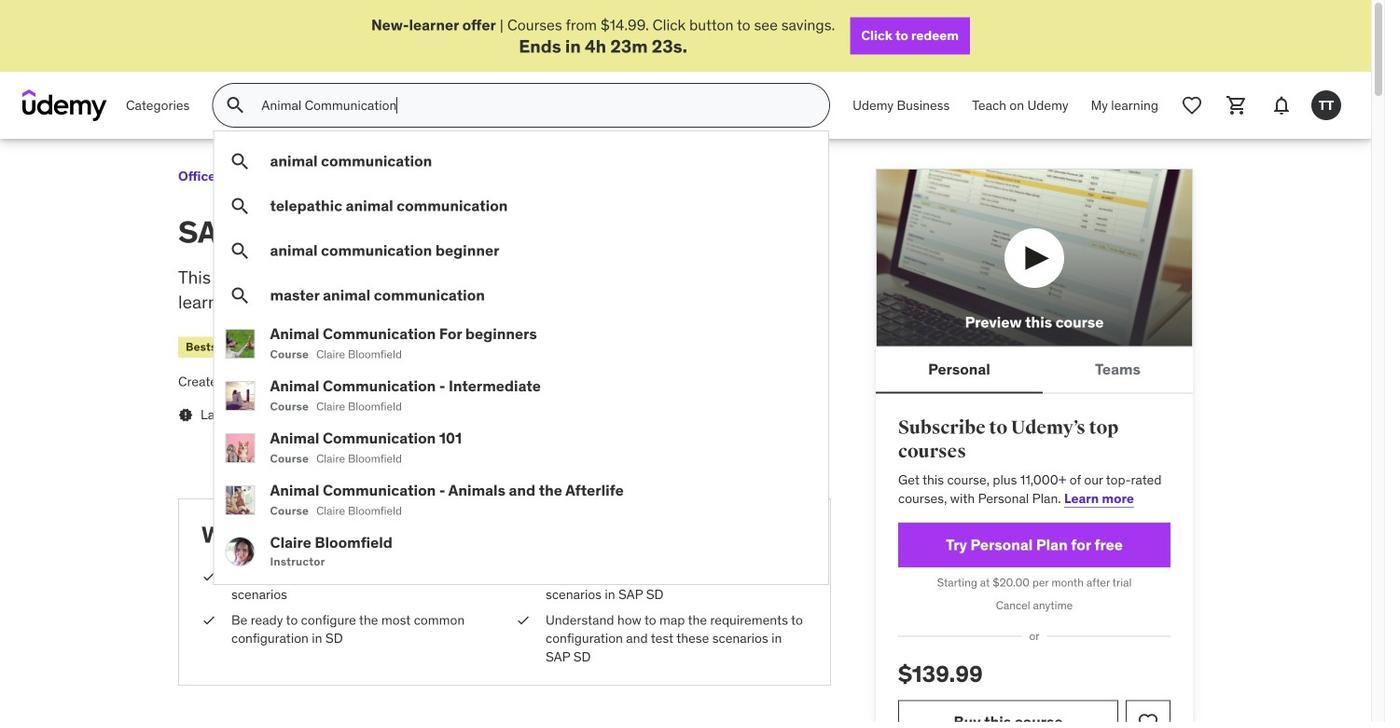 Task type: locate. For each thing, give the bounding box(es) containing it.
wishlist image
[[1181, 94, 1203, 117], [1137, 712, 1160, 723]]

1 medium image from the top
[[229, 151, 251, 173]]

1 vertical spatial wishlist image
[[1137, 712, 1160, 723]]

medium image
[[229, 285, 251, 308]]

1 horizontal spatial wishlist image
[[1181, 94, 1203, 117]]

xsmall image
[[201, 568, 216, 586], [516, 568, 531, 586], [201, 612, 216, 630], [516, 612, 531, 630]]

shopping cart with 0 items image
[[1226, 94, 1248, 117]]

1 vertical spatial medium image
[[229, 196, 251, 218]]

tab list
[[876, 347, 1193, 394]]

0 vertical spatial medium image
[[229, 151, 251, 173]]

udemy image
[[22, 90, 107, 121]]

submit search image
[[224, 94, 247, 117]]

xsmall image
[[178, 408, 193, 423]]

2 vertical spatial medium image
[[229, 240, 251, 263]]

0 vertical spatial wishlist image
[[1181, 94, 1203, 117]]

medium image
[[229, 151, 251, 173], [229, 196, 251, 218], [229, 240, 251, 263]]



Task type: describe. For each thing, give the bounding box(es) containing it.
2 medium image from the top
[[229, 196, 251, 218]]

notifications image
[[1271, 94, 1293, 117]]

Search for anything text field
[[258, 90, 807, 121]]

3 medium image from the top
[[229, 240, 251, 263]]

0 horizontal spatial wishlist image
[[1137, 712, 1160, 723]]

course language image
[[340, 408, 355, 423]]



Task type: vqa. For each thing, say whether or not it's contained in the screenshot.
Real-
no



